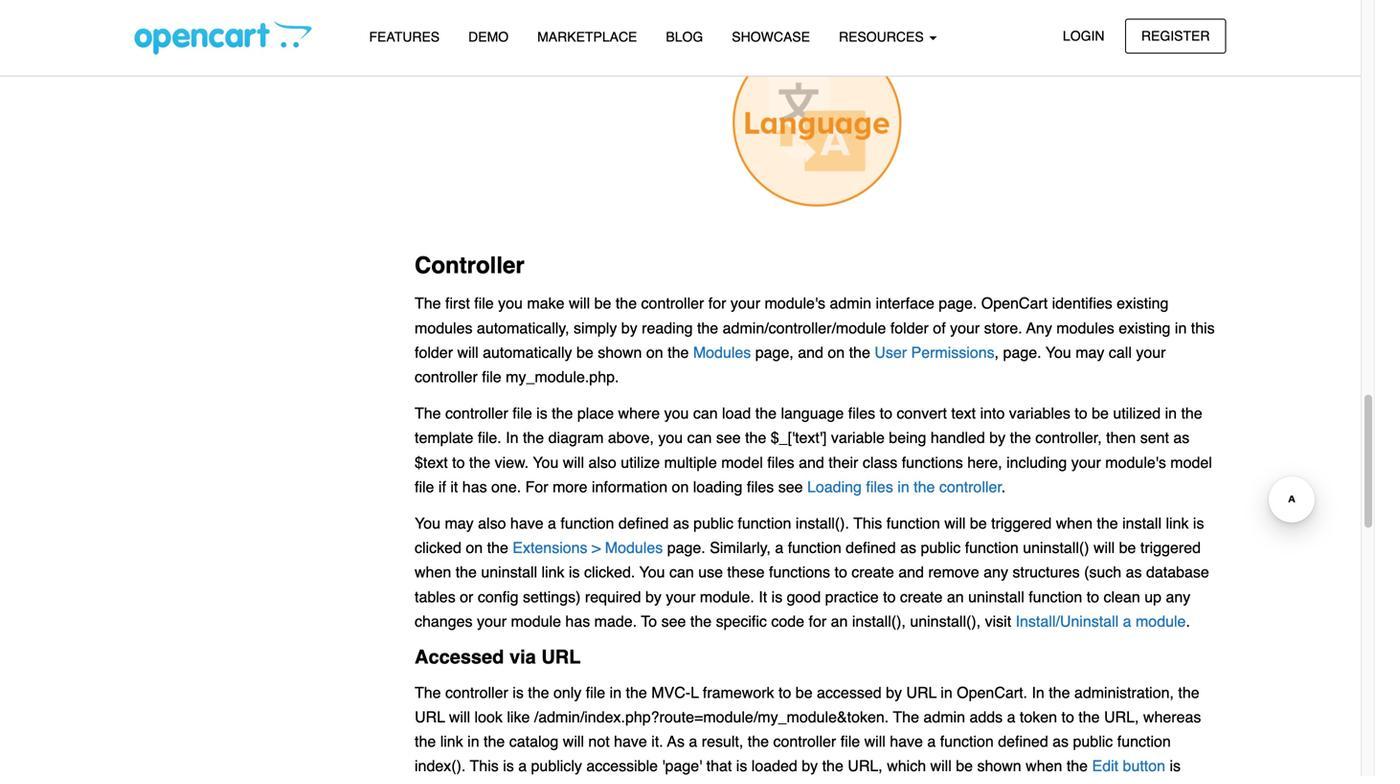 Task type: vqa. For each thing, say whether or not it's contained in the screenshot.
FTP LANGUAGE "image"
no



Task type: describe. For each thing, give the bounding box(es) containing it.
function down adds
[[940, 733, 994, 751]]

this
[[1191, 319, 1215, 337]]

files right the loading
[[747, 478, 774, 496]]

file right only
[[586, 684, 605, 702]]

controller
[[415, 252, 524, 279]]

1 vertical spatial folder
[[415, 344, 453, 361]]

0 vertical spatial uninstall
[[481, 564, 537, 581]]

opencart
[[981, 295, 1048, 312]]

the down being
[[914, 478, 935, 496]]

is down the catalog
[[503, 758, 514, 775]]

you inside , page. you may call your controller file my_module.php.
[[1046, 344, 1071, 361]]

automatically,
[[477, 319, 569, 337]]

accessed via url
[[415, 646, 581, 668]]

controller,
[[1035, 429, 1102, 447]]

0 horizontal spatial modules
[[605, 539, 663, 557]]

resources
[[839, 29, 927, 45]]

function down loading files in the controller .
[[886, 515, 940, 532]]

is right that
[[736, 758, 747, 775]]

in left the opencart.
[[941, 684, 953, 702]]

your up modules link
[[731, 295, 760, 312]]

whereas
[[1143, 709, 1201, 726]]

by inside the first file you make will be the controller for your module's admin interface page. opencart identifies existing modules automatically, simply by reading the admin/controller/module folder of your store. any modules existing in this folder will automatically be shown on the
[[621, 319, 637, 337]]

resources link
[[824, 20, 951, 54]]

will up simply
[[569, 295, 590, 312]]

and inside the controller file is the place where you can load the language files to convert text into variables to be utilized in the template file. in the diagram above, you can see the $_['text'] variable being handled by the controller, then sent as $text to the view. you will also utilize multiple model files and their class functions here, including your module's model file if it has one. for more information on loading files see
[[799, 454, 824, 471]]

be left accessed
[[796, 684, 813, 702]]

this inside you may also have a function defined as public function install(). this function will be triggered when the install link is clicked on the
[[853, 515, 882, 532]]

mvcl image
[[415, 0, 1226, 228]]

this inside "the controller is the only file in the mvc-l framework to be accessed by url in opencart. in the administration, the url will look like /admin/index.php?route=module/my_module&token. the admin adds a token to the url, whereas the link in the catalog will not have it. as a result, the controller file will have a function defined as public function index(). this is a publicly accessible 'page' that is loaded by the url, which will be shown when the"
[[470, 758, 499, 775]]

install(),
[[852, 613, 906, 630]]

text
[[951, 405, 976, 422]]

the down load at the bottom of the page
[[745, 429, 766, 447]]

first
[[445, 295, 470, 312]]

controller up look
[[445, 684, 508, 702]]

accessed
[[415, 646, 504, 668]]

2 model from the left
[[1170, 454, 1212, 471]]

the up config
[[487, 539, 508, 557]]

via
[[509, 646, 536, 668]]

the up loaded
[[748, 733, 769, 751]]

the down reading at the top
[[668, 344, 689, 361]]

the up simply
[[616, 295, 637, 312]]

your left module. on the bottom right
[[666, 588, 696, 606]]

the up or
[[456, 564, 477, 581]]

can inside the page. similarly, a function defined as public function uninstall() will be triggered when the uninstall link is clicked. you can use these functions to create and remove any structures (such as database tables or config settings) required by your module. it is good practice to create an uninstall function to clean up any changes your module has made. to see the specific code for an install(), uninstall(), visit
[[669, 564, 694, 581]]

by right loaded
[[802, 758, 818, 775]]

see inside the page. similarly, a function defined as public function uninstall() will be triggered when the uninstall link is clicked. you can use these functions to create and remove any structures (such as database tables or config settings) required by your module. it is good practice to create an uninstall function to clean up any changes your module has made. to see the specific code for an install(), uninstall(), visit
[[661, 613, 686, 630]]

functions inside the page. similarly, a function defined as public function uninstall() will be triggered when the uninstall link is clicked. you can use these functions to create and remove any structures (such as database tables or config settings) required by your module. it is good practice to create an uninstall function to clean up any changes your module has made. to see the specific code for an install(), uninstall(), visit
[[769, 564, 830, 581]]

, page. you may call your controller file my_module.php.
[[415, 344, 1166, 386]]

when inside you may also have a function defined as public function install(). this function will be triggered when the install link is clicked on the
[[1056, 515, 1093, 532]]

uninstall(),
[[910, 613, 981, 630]]

look
[[475, 709, 503, 726]]

admin inside "the controller is the only file in the mvc-l framework to be accessed by url in opencart. in the administration, the url will look like /admin/index.php?route=module/my_module&token. the admin adds a token to the url, whereas the link in the catalog will not have it. as a result, the controller file will have a function defined as public function index(). this is a publicly accessible 'page' that is loaded by the url, which will be shown when the"
[[923, 709, 965, 726]]

file.
[[478, 429, 501, 447]]

files up variable
[[848, 405, 875, 422]]

index().
[[415, 758, 466, 775]]

function down install().
[[788, 539, 841, 557]]

as inside you may also have a function defined as public function install(). this function will be triggered when the install link is clicked on the
[[673, 515, 689, 532]]

on inside the first file you make will be the controller for your module's admin interface page. opencart identifies existing modules automatically, simply by reading the admin/controller/module folder of your store. any modules existing in this folder will automatically be shown on the
[[646, 344, 663, 361]]

have inside you may also have a function defined as public function install(). this function will be triggered when the install link is clicked on the
[[510, 515, 544, 532]]

page. inside the first file you make will be the controller for your module's admin interface page. opencart identifies existing modules automatically, simply by reading the admin/controller/module folder of your store. any modules existing in this folder will automatically be shown on the
[[939, 295, 977, 312]]

module's inside the controller file is the place where you can load the language files to convert text into variables to be utilized in the template file. in the diagram above, you can see the $_['text'] variable being handled by the controller, then sent as $text to the view. you will also utilize multiple model files and their class functions here, including your module's model file if it has one. for more information on loading files see
[[1105, 454, 1166, 471]]

above,
[[608, 429, 654, 447]]

it.
[[651, 733, 663, 751]]

will left look
[[449, 709, 470, 726]]

function down structures
[[1029, 588, 1082, 606]]

1 horizontal spatial .
[[1186, 613, 1190, 630]]

the down look
[[484, 733, 505, 751]]

be up simply
[[594, 295, 611, 312]]

public inside "the controller is the only file in the mvc-l framework to be accessed by url in opencart. in the administration, the url will look like /admin/index.php?route=module/my_module&token. the admin adds a token to the url, whereas the link in the catalog will not have it. as a result, the controller file will have a function defined as public function index(). this is a publicly accessible 'page' that is loaded by the url, which will be shown when the"
[[1073, 733, 1113, 751]]

practice
[[825, 588, 879, 606]]

1 vertical spatial existing
[[1119, 319, 1171, 337]]

file left if
[[415, 478, 434, 496]]

install/uninstall
[[1016, 613, 1119, 630]]

your inside the controller file is the place where you can load the language files to convert text into variables to be utilized in the template file. in the diagram above, you can see the $_['text'] variable being handled by the controller, then sent as $text to the view. you will also utilize multiple model files and their class functions here, including your module's model file if it has one. for more information on loading files see
[[1071, 454, 1101, 471]]

load
[[722, 405, 751, 422]]

multiple
[[664, 454, 717, 471]]

variables
[[1009, 405, 1070, 422]]

is down extensions > modules
[[569, 564, 580, 581]]

clean
[[1104, 588, 1140, 606]]

as down loading files in the controller .
[[900, 539, 916, 557]]

0 vertical spatial .
[[1002, 478, 1006, 496]]

loading files in the controller link
[[807, 478, 1002, 496]]

up
[[1144, 588, 1162, 606]]

>
[[592, 539, 601, 557]]

will inside you may also have a function defined as public function install(). this function will be triggered when the install link is clicked on the
[[944, 515, 966, 532]]

button
[[1123, 758, 1165, 775]]

1 horizontal spatial url,
[[1104, 709, 1139, 726]]

1 model from the left
[[721, 454, 763, 471]]

the left user
[[849, 344, 870, 361]]

the for the controller file is the place where you can load the language files to convert text into variables to be utilized in the template file. in the diagram above, you can see the $_['text'] variable being handled by the controller, then sent as $text to the view. you will also utilize multiple model files and their class functions here, including your module's model file if it has one. for more information on loading files see
[[415, 405, 441, 422]]

your right of
[[950, 319, 980, 337]]

will inside the page. similarly, a function defined as public function uninstall() will be triggered when the uninstall link is clicked. you can use these functions to create and remove any structures (such as database tables or config settings) required by your module. it is good practice to create an uninstall function to clean up any changes your module has made. to see the specific code for an install(), uninstall(), visit
[[1094, 539, 1115, 557]]

make
[[527, 295, 564, 312]]

defined inside "the controller is the only file in the mvc-l framework to be accessed by url in opencart. in the administration, the url will look like /admin/index.php?route=module/my_module&token. the admin adds a token to the url, whereas the link in the catalog will not have it. as a result, the controller file will have a function defined as public function index(). this is a publicly accessible 'page' that is loaded by the url, which will be shown when the"
[[998, 733, 1048, 751]]

in inside the first file you make will be the controller for your module's admin interface page. opencart identifies existing modules automatically, simply by reading the admin/controller/module folder of your store. any modules existing in this folder will automatically be shown on the
[[1175, 319, 1187, 337]]

code
[[771, 613, 804, 630]]

in inside the controller file is the place where you can load the language files to convert text into variables to be utilized in the template file. in the diagram above, you can see the $_['text'] variable being handled by the controller, then sent as $text to the view. you will also utilize multiple model files and their class functions here, including your module's model file if it has one. for more information on loading files see
[[506, 429, 519, 447]]

0 vertical spatial and
[[798, 344, 823, 361]]

it
[[450, 478, 458, 496]]

the right load at the bottom of the page
[[755, 405, 777, 422]]

the up modules link
[[697, 319, 718, 337]]

the left install
[[1097, 515, 1118, 532]]

utilized
[[1113, 405, 1161, 422]]

to up install/uninstall a module link
[[1087, 588, 1099, 606]]

register
[[1141, 28, 1210, 44]]

features link
[[355, 20, 454, 54]]

remove
[[928, 564, 979, 581]]

controller inside the controller file is the place where you can load the language files to convert text into variables to be utilized in the template file. in the diagram above, you can see the $_['text'] variable being handled by the controller, then sent as $text to the view. you will also utilize multiple model files and their class functions here, including your module's model file if it has one. for more information on loading files see
[[445, 405, 508, 422]]

of
[[933, 319, 946, 337]]

link inside the page. similarly, a function defined as public function uninstall() will be triggered when the uninstall link is clicked. you can use these functions to create and remove any structures (such as database tables or config settings) required by your module. it is good practice to create an uninstall function to clean up any changes your module has made. to see the specific code for an install(), uninstall(), visit
[[542, 564, 565, 581]]

$text
[[415, 454, 448, 471]]

,
[[995, 344, 999, 361]]

is down accessed
[[415, 758, 1210, 777]]

be inside you may also have a function defined as public function install(). this function will be triggered when the install link is clicked on the
[[970, 515, 987, 532]]

the up token
[[1049, 684, 1070, 702]]

controller up loaded
[[773, 733, 836, 751]]

the for the controller is the only file in the mvc-l framework to be accessed by url in opencart. in the administration, the url will look like /admin/index.php?route=module/my_module&token. the admin adds a token to the url, whereas the link in the catalog will not have it. as a result, the controller file will have a function defined as public function index(). this is a publicly accessible 'page' that is loaded by the url, which will be shown when the
[[415, 684, 441, 702]]

be down adds
[[956, 758, 973, 775]]

then
[[1106, 429, 1136, 447]]

accessible
[[586, 758, 658, 775]]

the down file.
[[469, 454, 490, 471]]

when inside "the controller is the only file in the mvc-l framework to be accessed by url in opencart. in the administration, the url will look like /admin/index.php?route=module/my_module&token. the admin adds a token to the url, whereas the link in the catalog will not have it. as a result, the controller file will have a function defined as public function index(). this is a publicly accessible 'page' that is loaded by the url, which will be shown when the"
[[1026, 758, 1062, 775]]

may inside , page. you may call your controller file my_module.php.
[[1076, 344, 1104, 361]]

2 horizontal spatial see
[[778, 478, 803, 496]]

clicked
[[415, 539, 461, 557]]

the up whereas
[[1178, 684, 1199, 702]]

diagram
[[548, 429, 604, 447]]

1 vertical spatial uninstall
[[968, 588, 1024, 606]]

files down $_['text']
[[767, 454, 794, 471]]

edit button link
[[1092, 758, 1165, 775]]

0 vertical spatial modules
[[693, 344, 751, 361]]

1 vertical spatial you
[[664, 405, 689, 422]]

1 horizontal spatial url
[[541, 646, 581, 668]]

page,
[[755, 344, 794, 361]]

interface
[[876, 295, 934, 312]]

administration,
[[1074, 684, 1174, 702]]

extensions > modules link
[[513, 539, 663, 557]]

your down config
[[477, 613, 507, 630]]

showcase link
[[718, 20, 824, 54]]

1 vertical spatial url
[[906, 684, 937, 702]]

to right framework
[[778, 684, 791, 702]]

0 horizontal spatial any
[[984, 564, 1008, 581]]

edit
[[1092, 758, 1119, 775]]

may inside you may also have a function defined as public function install(). this function will be triggered when the install link is clicked on the
[[445, 515, 474, 532]]

as inside the controller file is the place where you can load the language files to convert text into variables to be utilized in the template file. in the diagram above, you can see the $_['text'] variable being handled by the controller, then sent as $text to the view. you will also utilize multiple model files and their class functions here, including your module's model file if it has one. for more information on loading files see
[[1173, 429, 1190, 447]]

as up clean on the right bottom of page
[[1126, 564, 1142, 581]]

like
[[507, 709, 530, 726]]

including
[[1007, 454, 1067, 471]]

public inside the page. similarly, a function defined as public function uninstall() will be triggered when the uninstall link is clicked. you can use these functions to create and remove any structures (such as database tables or config settings) required by your module. it is good practice to create an uninstall function to clean up any changes your module has made. to see the specific code for an install(), uninstall(), visit
[[921, 539, 961, 557]]

function up similarly,
[[738, 515, 791, 532]]

shown inside "the controller is the only file in the mvc-l framework to be accessed by url in opencart. in the administration, the url will look like /admin/index.php?route=module/my_module&token. the admin adds a token to the url, whereas the link in the catalog will not have it. as a result, the controller file will have a function defined as public function index(). this is a publicly accessible 'page' that is loaded by the url, which will be shown when the"
[[977, 758, 1021, 775]]

2 module from the left
[[1136, 613, 1186, 630]]

by right accessed
[[886, 684, 902, 702]]

to up the practice
[[835, 564, 847, 581]]

link inside "the controller is the only file in the mvc-l framework to be accessed by url in opencart. in the administration, the url will look like /admin/index.php?route=module/my_module&token. the admin adds a token to the url, whereas the link in the catalog will not have it. as a result, the controller file will have a function defined as public function index(). this is a publicly accessible 'page' that is loaded by the url, which will be shown when the"
[[440, 733, 463, 751]]

has inside the controller file is the place where you can load the language files to convert text into variables to be utilized in the template file. in the diagram above, you can see the $_['text'] variable being handled by the controller, then sent as $text to the view. you will also utilize multiple model files and their class functions here, including your module's model file if it has one. for more information on loading files see
[[462, 478, 487, 496]]

module.
[[700, 588, 754, 606]]

config
[[478, 588, 519, 606]]

specific
[[716, 613, 767, 630]]

on inside the controller file is the place where you can load the language files to convert text into variables to be utilized in the template file. in the diagram above, you can see the $_['text'] variable being handled by the controller, then sent as $text to the view. you will also utilize multiple model files and their class functions here, including your module's model file if it has one. for more information on loading files see
[[672, 478, 689, 496]]

similarly,
[[710, 539, 771, 557]]

to up being
[[880, 405, 892, 422]]

the down module. on the bottom right
[[690, 613, 712, 630]]

0 vertical spatial see
[[716, 429, 741, 447]]

register link
[[1125, 19, 1226, 54]]

the up "index()." on the left of page
[[415, 733, 436, 751]]

1 modules from the left
[[415, 319, 473, 337]]

the left only
[[528, 684, 549, 702]]

marketplace
[[537, 29, 637, 45]]

changes
[[415, 613, 473, 630]]

demo link
[[454, 20, 523, 54]]

will down accessed
[[864, 733, 886, 751]]

install
[[1122, 515, 1162, 532]]

function up button
[[1117, 733, 1171, 751]]

modules page, and on the user permissions
[[693, 344, 995, 361]]

defined inside the page. similarly, a function defined as public function uninstall() will be triggered when the uninstall link is clicked. you can use these functions to create and remove any structures (such as database tables or config settings) required by your module. it is good practice to create an uninstall function to clean up any changes your module has made. to see the specific code for an install(), uninstall(), visit
[[846, 539, 896, 557]]

as inside "the controller is the only file in the mvc-l framework to be accessed by url in opencart. in the administration, the url will look like /admin/index.php?route=module/my_module&token. the admin adds a token to the url, whereas the link in the catalog will not have it. as a result, the controller file will have a function defined as public function index(). this is a publicly accessible 'page' that is loaded by the url, which will be shown when the"
[[1053, 733, 1069, 751]]

the up 'view.'
[[523, 429, 544, 447]]

the down administration,
[[1079, 709, 1100, 726]]

you may also have a function defined as public function install(). this function will be triggered when the install link is clicked on the
[[415, 515, 1204, 557]]

has inside the page. similarly, a function defined as public function uninstall() will be triggered when the uninstall link is clicked. you can use these functions to create and remove any structures (such as database tables or config settings) required by your module. it is good practice to create an uninstall function to clean up any changes your module has made. to see the specific code for an install(), uninstall(), visit
[[565, 613, 590, 630]]

defined inside you may also have a function defined as public function install(). this function will be triggered when the install link is clicked on the
[[618, 515, 669, 532]]

login link
[[1047, 19, 1121, 54]]

showcase
[[732, 29, 810, 45]]

1 horizontal spatial any
[[1166, 588, 1190, 606]]

token
[[1020, 709, 1057, 726]]

result,
[[702, 733, 743, 751]]

a inside you may also have a function defined as public function install(). this function will be triggered when the install link is clicked on the
[[548, 515, 556, 532]]

0 vertical spatial folder
[[890, 319, 929, 337]]

loading
[[693, 478, 742, 496]]

their
[[829, 454, 858, 471]]

is inside the controller file is the place where you can load the language files to convert text into variables to be utilized in the template file. in the diagram above, you can see the $_['text'] variable being handled by the controller, then sent as $text to the view. you will also utilize multiple model files and their class functions here, including your module's model file if it has one. for more information on loading files see
[[536, 405, 547, 422]]

will left the not
[[563, 733, 584, 751]]

the up which at the right bottom of the page
[[893, 709, 919, 726]]

modules link
[[693, 344, 751, 361]]

1 horizontal spatial create
[[900, 588, 943, 606]]

tables
[[415, 588, 456, 606]]

files down "class"
[[866, 478, 893, 496]]

in down look
[[467, 733, 479, 751]]

be down simply
[[576, 344, 593, 361]]

2 modules from the left
[[1056, 319, 1114, 337]]



Task type: locate. For each thing, give the bounding box(es) containing it.
can
[[693, 405, 718, 422], [687, 429, 712, 447], [669, 564, 694, 581]]

to up install(),
[[883, 588, 896, 606]]

0 horizontal spatial module's
[[765, 295, 825, 312]]

the up diagram
[[552, 405, 573, 422]]

in right only
[[610, 684, 622, 702]]

1 horizontal spatial may
[[1076, 344, 1104, 361]]

0 horizontal spatial has
[[462, 478, 487, 496]]

create up the practice
[[852, 564, 894, 581]]

mvc-
[[651, 684, 691, 702]]

by inside the page. similarly, a function defined as public function uninstall() will be triggered when the uninstall link is clicked. you can use these functions to create and remove any structures (such as database tables or config settings) required by your module. it is good practice to create an uninstall function to clean up any changes your module has made. to see the specific code for an install(), uninstall(), visit
[[645, 588, 662, 606]]

defined
[[618, 515, 669, 532], [846, 539, 896, 557], [998, 733, 1048, 751]]

information
[[592, 478, 668, 496]]

accessed
[[817, 684, 882, 702]]

the for the first file you make will be the controller for your module's admin interface page. opencart identifies existing modules automatically, simply by reading the admin/controller/module folder of your store. any modules existing in this folder will automatically be shown on the
[[415, 295, 441, 312]]

to up controller,
[[1075, 405, 1087, 422]]

opencart - open source shopping cart solution image
[[135, 20, 312, 55]]

0 horizontal spatial public
[[693, 515, 733, 532]]

is
[[536, 405, 547, 422], [1193, 515, 1204, 532], [569, 564, 580, 581], [771, 588, 783, 606], [513, 684, 524, 702], [415, 758, 1210, 777], [503, 758, 514, 775], [736, 758, 747, 775]]

0 horizontal spatial admin
[[830, 295, 871, 312]]

0 horizontal spatial url,
[[848, 758, 883, 775]]

here,
[[967, 454, 1002, 471]]

file inside the first file you make will be the controller for your module's admin interface page. opencart identifies existing modules automatically, simply by reading the admin/controller/module folder of your store. any modules existing in this folder will automatically be shown on the
[[474, 295, 494, 312]]

uninstall up visit
[[968, 588, 1024, 606]]

2 horizontal spatial have
[[890, 733, 923, 751]]

public
[[693, 515, 733, 532], [921, 539, 961, 557], [1073, 733, 1113, 751]]

a
[[548, 515, 556, 532], [775, 539, 784, 557], [1123, 613, 1131, 630], [1007, 709, 1015, 726], [689, 733, 697, 751], [927, 733, 936, 751], [518, 758, 527, 775]]

2 vertical spatial see
[[661, 613, 686, 630]]

you inside the page. similarly, a function defined as public function uninstall() will be triggered when the uninstall link is clicked. you can use these functions to create and remove any structures (such as database tables or config settings) required by your module. it is good practice to create an uninstall function to clean up any changes your module has made. to see the specific code for an install(), uninstall(), visit
[[639, 564, 665, 581]]

settings)
[[523, 588, 581, 606]]

can left load at the bottom of the page
[[693, 405, 718, 422]]

and down admin/controller/module
[[798, 344, 823, 361]]

module's inside the first file you make will be the controller for your module's admin interface page. opencart identifies existing modules automatically, simply by reading the admin/controller/module folder of your store. any modules existing in this folder will automatically be shown on the
[[765, 295, 825, 312]]

has down settings)
[[565, 613, 590, 630]]

0 vertical spatial has
[[462, 478, 487, 496]]

the inside the controller file is the place where you can load the language files to convert text into variables to be utilized in the template file. in the diagram above, you can see the $_['text'] variable being handled by the controller, then sent as $text to the view. you will also utilize multiple model files and their class functions here, including your module's model file if it has one. for more information on loading files see
[[415, 405, 441, 422]]

will up remove
[[944, 515, 966, 532]]

1 horizontal spatial uninstall
[[968, 588, 1024, 606]]

uninstall()
[[1023, 539, 1089, 557]]

the left mvc-
[[626, 684, 647, 702]]

1 horizontal spatial admin
[[923, 709, 965, 726]]

0 horizontal spatial create
[[852, 564, 894, 581]]

1 vertical spatial url,
[[848, 758, 883, 775]]

0 horizontal spatial triggered
[[991, 515, 1052, 532]]

you up multiple
[[658, 429, 683, 447]]

only
[[553, 684, 582, 702]]

also inside you may also have a function defined as public function install(). this function will be triggered when the install link is clicked on the
[[478, 515, 506, 532]]

2 horizontal spatial defined
[[998, 733, 1048, 751]]

2 horizontal spatial url
[[906, 684, 937, 702]]

(such
[[1084, 564, 1121, 581]]

0 horizontal spatial also
[[478, 515, 506, 532]]

1 horizontal spatial modules
[[693, 344, 751, 361]]

0 vertical spatial any
[[984, 564, 1008, 581]]

user
[[875, 344, 907, 361]]

required
[[585, 588, 641, 606]]

file inside , page. you may call your controller file my_module.php.
[[482, 368, 501, 386]]

by down "into"
[[989, 429, 1006, 447]]

1 horizontal spatial also
[[588, 454, 616, 471]]

$_['text']
[[771, 429, 827, 447]]

0 horizontal spatial an
[[831, 613, 848, 630]]

as
[[667, 733, 685, 751]]

will down diagram
[[563, 454, 584, 471]]

0 horizontal spatial url
[[415, 709, 445, 726]]

has
[[462, 478, 487, 496], [565, 613, 590, 630]]

you up "clicked"
[[415, 515, 440, 532]]

convert
[[897, 405, 947, 422]]

made.
[[594, 613, 637, 630]]

user permissions link
[[875, 344, 995, 361]]

that
[[706, 758, 732, 775]]

an down remove
[[947, 588, 964, 606]]

will inside the controller file is the place where you can load the language files to convert text into variables to be utilized in the template file. in the diagram above, you can see the $_['text'] variable being handled by the controller, then sent as $text to the view. you will also utilize multiple model files and their class functions here, including your module's model file if it has one. for more information on loading files see
[[563, 454, 584, 471]]

to
[[641, 613, 657, 630]]

1 horizontal spatial has
[[565, 613, 590, 630]]

1 horizontal spatial folder
[[890, 319, 929, 337]]

when up tables
[[415, 564, 451, 581]]

by right simply
[[621, 319, 637, 337]]

one.
[[491, 478, 521, 496]]

in inside the controller file is the place where you can load the language files to convert text into variables to be utilized in the template file. in the diagram above, you can see the $_['text'] variable being handled by the controller, then sent as $text to the view. you will also utilize multiple model files and their class functions here, including your module's model file if it has one. for more information on loading files see
[[1165, 405, 1177, 422]]

on down admin/controller/module
[[828, 344, 845, 361]]

shown inside the first file you make will be the controller for your module's admin interface page. opencart identifies existing modules automatically, simply by reading the admin/controller/module folder of your store. any modules existing in this folder will automatically be shown on the
[[598, 344, 642, 361]]

be inside the controller file is the place where you can load the language files to convert text into variables to be utilized in the template file. in the diagram above, you can see the $_['text'] variable being handled by the controller, then sent as $text to the view. you will also utilize multiple model files and their class functions here, including your module's model file if it has one. for more information on loading files see
[[1092, 405, 1109, 422]]

modules down the first
[[415, 319, 473, 337]]

shown down simply
[[598, 344, 642, 361]]

for down good
[[809, 613, 827, 630]]

visit
[[985, 613, 1011, 630]]

the right loaded
[[822, 758, 843, 775]]

page. inside the page. similarly, a function defined as public function uninstall() will be triggered when the uninstall link is clicked. you can use these functions to create and remove any structures (such as database tables or config settings) required by your module. it is good practice to create an uninstall function to clean up any changes your module has made. to see the specific code for an install(), uninstall(), visit
[[667, 539, 705, 557]]

be up then
[[1092, 405, 1109, 422]]

my_module.php.
[[506, 368, 619, 386]]

1 vertical spatial .
[[1186, 613, 1190, 630]]

good
[[787, 588, 821, 606]]

your
[[731, 295, 760, 312], [950, 319, 980, 337], [1136, 344, 1166, 361], [1071, 454, 1101, 471], [666, 588, 696, 606], [477, 613, 507, 630]]

login
[[1063, 28, 1105, 44]]

2 vertical spatial url
[[415, 709, 445, 726]]

url left the opencart.
[[906, 684, 937, 702]]

handled
[[931, 429, 985, 447]]

is up like
[[513, 684, 524, 702]]

utilize
[[621, 454, 660, 471]]

be inside the page. similarly, a function defined as public function uninstall() will be triggered when the uninstall link is clicked. you can use these functions to create and remove any structures (such as database tables or config settings) required by your module. it is good practice to create an uninstall function to clean up any changes your module has made. to see the specific code for an install(), uninstall(), visit
[[1119, 539, 1136, 557]]

for
[[525, 478, 548, 496]]

which
[[887, 758, 926, 775]]

function up remove
[[965, 539, 1019, 557]]

modules down identifies
[[1056, 319, 1114, 337]]

your right call
[[1136, 344, 1166, 361]]

1 vertical spatial defined
[[846, 539, 896, 557]]

0 vertical spatial existing
[[1117, 295, 1169, 312]]

class
[[863, 454, 897, 471]]

controller
[[641, 295, 704, 312], [415, 368, 478, 386], [445, 405, 508, 422], [939, 478, 1002, 496], [445, 684, 508, 702], [773, 733, 836, 751]]

1 horizontal spatial link
[[542, 564, 565, 581]]

to right token
[[1061, 709, 1074, 726]]

functions up good
[[769, 564, 830, 581]]

marketplace link
[[523, 20, 652, 54]]

catalog
[[509, 733, 559, 751]]

controller up file.
[[445, 405, 508, 422]]

1 vertical spatial and
[[799, 454, 824, 471]]

0 horizontal spatial .
[[1002, 478, 1006, 496]]

by
[[621, 319, 637, 337], [989, 429, 1006, 447], [645, 588, 662, 606], [886, 684, 902, 702], [802, 758, 818, 775]]

any
[[984, 564, 1008, 581], [1166, 588, 1190, 606]]

database
[[1146, 564, 1209, 581]]

0 horizontal spatial functions
[[769, 564, 830, 581]]

module inside the page. similarly, a function defined as public function uninstall() will be triggered when the uninstall link is clicked. you can use these functions to create and remove any structures (such as database tables or config settings) required by your module. it is good practice to create an uninstall function to clean up any changes your module has made. to see the specific code for an install(), uninstall(), visit
[[511, 613, 561, 630]]

1 horizontal spatial have
[[614, 733, 647, 751]]

1 vertical spatial see
[[778, 478, 803, 496]]

0 horizontal spatial in
[[506, 429, 519, 447]]

the left edit
[[1067, 758, 1088, 775]]

when down token
[[1026, 758, 1062, 775]]

l
[[691, 684, 699, 702]]

0 vertical spatial public
[[693, 515, 733, 532]]

is right it
[[771, 588, 783, 606]]

2 vertical spatial and
[[898, 564, 924, 581]]

the down accessed
[[415, 684, 441, 702]]

for inside the first file you make will be the controller for your module's admin interface page. opencart identifies existing modules automatically, simply by reading the admin/controller/module folder of your store. any modules existing in this folder will automatically be shown on the
[[708, 295, 726, 312]]

0 horizontal spatial modules
[[415, 319, 473, 337]]

your inside , page. you may call your controller file my_module.php.
[[1136, 344, 1166, 361]]

or
[[460, 588, 473, 606]]

1 horizontal spatial public
[[921, 539, 961, 557]]

also inside the controller file is the place where you can load the language files to convert text into variables to be utilized in the template file. in the diagram above, you can see the $_['text'] variable being handled by the controller, then sent as $text to the view. you will also utilize multiple model files and their class functions here, including your module's model file if it has one. for more information on loading files see
[[588, 454, 616, 471]]

url, left which at the right bottom of the page
[[848, 758, 883, 775]]

template
[[415, 429, 473, 447]]

0 horizontal spatial this
[[470, 758, 499, 775]]

1 vertical spatial has
[[565, 613, 590, 630]]

functions inside the controller file is the place where you can load the language files to convert text into variables to be utilized in the template file. in the diagram above, you can see the $_['text'] variable being handled by the controller, then sent as $text to the view. you will also utilize multiple model files and their class functions here, including your module's model file if it has one. for more information on loading files see
[[902, 454, 963, 471]]

2 vertical spatial page.
[[667, 539, 705, 557]]

uninstall
[[481, 564, 537, 581], [968, 588, 1024, 606]]

0 vertical spatial functions
[[902, 454, 963, 471]]

1 horizontal spatial functions
[[902, 454, 963, 471]]

controller inside , page. you may call your controller file my_module.php.
[[415, 368, 478, 386]]

the controller is the only file in the mvc-l framework to be accessed by url in opencart. in the administration, the url will look like /admin/index.php?route=module/my_module&token. the admin adds a token to the url, whereas the link in the catalog will not have it. as a result, the controller file will have a function defined as public function index(). this is a publicly accessible 'page' that is loaded by the url, which will be shown when the
[[415, 684, 1201, 775]]

1 vertical spatial shown
[[977, 758, 1021, 775]]

0 vertical spatial also
[[588, 454, 616, 471]]

identifies
[[1052, 295, 1112, 312]]

module's
[[765, 295, 825, 312], [1105, 454, 1166, 471]]

you
[[498, 295, 523, 312], [664, 405, 689, 422], [658, 429, 683, 447]]

be
[[594, 295, 611, 312], [576, 344, 593, 361], [1092, 405, 1109, 422], [970, 515, 987, 532], [1119, 539, 1136, 557], [796, 684, 813, 702], [956, 758, 973, 775]]

framework
[[703, 684, 774, 702]]

0 horizontal spatial uninstall
[[481, 564, 537, 581]]

permissions
[[911, 344, 995, 361]]

call
[[1109, 344, 1132, 361]]

is up database
[[1193, 515, 1204, 532]]

public up similarly,
[[693, 515, 733, 532]]

1 vertical spatial public
[[921, 539, 961, 557]]

1 vertical spatial also
[[478, 515, 506, 532]]

0 vertical spatial page.
[[939, 295, 977, 312]]

place
[[577, 405, 614, 422]]

file down accessed
[[840, 733, 860, 751]]

function up extensions > modules
[[561, 515, 614, 532]]

is inside you may also have a function defined as public function install(). this function will be triggered when the install link is clicked on the
[[1193, 515, 1204, 532]]

. down here,
[[1002, 478, 1006, 496]]

1 horizontal spatial module
[[1136, 613, 1186, 630]]

as down multiple
[[673, 515, 689, 532]]

by inside the controller file is the place where you can load the language files to convert text into variables to be utilized in the template file. in the diagram above, you can see the $_['text'] variable being handled by the controller, then sent as $text to the view. you will also utilize multiple model files and their class functions here, including your module's model file if it has one. for more information on loading files see
[[989, 429, 1006, 447]]

file up 'view.'
[[513, 405, 532, 422]]

2 vertical spatial public
[[1073, 733, 1113, 751]]

0 vertical spatial link
[[1166, 515, 1189, 532]]

1 horizontal spatial for
[[809, 613, 827, 630]]

0 horizontal spatial model
[[721, 454, 763, 471]]

1 vertical spatial can
[[687, 429, 712, 447]]

you inside the first file you make will be the controller for your module's admin interface page. opencart identifies existing modules automatically, simply by reading the admin/controller/module folder of your store. any modules existing in this folder will automatically be shown on the
[[498, 295, 523, 312]]

the
[[616, 295, 637, 312], [697, 319, 718, 337], [668, 344, 689, 361], [849, 344, 870, 361], [552, 405, 573, 422], [755, 405, 777, 422], [1181, 405, 1202, 422], [523, 429, 544, 447], [745, 429, 766, 447], [1010, 429, 1031, 447], [469, 454, 490, 471], [914, 478, 935, 496], [1097, 515, 1118, 532], [487, 539, 508, 557], [456, 564, 477, 581], [690, 613, 712, 630], [528, 684, 549, 702], [626, 684, 647, 702], [1049, 684, 1070, 702], [1178, 684, 1199, 702], [1079, 709, 1100, 726], [415, 733, 436, 751], [484, 733, 505, 751], [748, 733, 769, 751], [822, 758, 843, 775], [1067, 758, 1088, 775]]

extensions > modules
[[513, 539, 663, 557]]

1 module from the left
[[511, 613, 561, 630]]

structures
[[1013, 564, 1080, 581]]

install/uninstall a module .
[[1016, 613, 1190, 630]]

1 horizontal spatial an
[[947, 588, 964, 606]]

2 vertical spatial can
[[669, 564, 694, 581]]

2 vertical spatial link
[[440, 733, 463, 751]]

1 vertical spatial create
[[900, 588, 943, 606]]

0 vertical spatial create
[[852, 564, 894, 581]]

this
[[853, 515, 882, 532], [470, 758, 499, 775]]

0 vertical spatial admin
[[830, 295, 871, 312]]

sent
[[1140, 429, 1169, 447]]

0 horizontal spatial defined
[[618, 515, 669, 532]]

triggered inside the page. similarly, a function defined as public function uninstall() will be triggered when the uninstall link is clicked. you can use these functions to create and remove any structures (such as database tables or config settings) required by your module. it is good practice to create an uninstall function to clean up any changes your module has made. to see the specific code for an install(), uninstall(), visit
[[1140, 539, 1201, 557]]

0 vertical spatial you
[[498, 295, 523, 312]]

link inside you may also have a function defined as public function install(). this function will be triggered when the install link is clicked on the
[[1166, 515, 1189, 532]]

url,
[[1104, 709, 1139, 726], [848, 758, 883, 775]]

0 vertical spatial module's
[[765, 295, 825, 312]]

module's up admin/controller/module
[[765, 295, 825, 312]]

to up the "it"
[[452, 454, 465, 471]]

1 horizontal spatial modules
[[1056, 319, 1114, 337]]

link up settings)
[[542, 564, 565, 581]]

the first file you make will be the controller for your module's admin interface page. opencart identifies existing modules automatically, simply by reading the admin/controller/module folder of your store. any modules existing in this folder will automatically be shown on the
[[415, 295, 1215, 361]]

link right install
[[1166, 515, 1189, 532]]

on down multiple
[[672, 478, 689, 496]]

module
[[511, 613, 561, 630], [1136, 613, 1186, 630]]

admin left adds
[[923, 709, 965, 726]]

1 vertical spatial triggered
[[1140, 539, 1201, 557]]

0 vertical spatial shown
[[598, 344, 642, 361]]

may
[[1076, 344, 1104, 361], [445, 515, 474, 532]]

module down settings)
[[511, 613, 561, 630]]

and inside the page. similarly, a function defined as public function uninstall() will be triggered when the uninstall link is clicked. you can use these functions to create and remove any structures (such as database tables or config settings) required by your module. it is good practice to create an uninstall function to clean up any changes your module has made. to see the specific code for an install(), uninstall(), visit
[[898, 564, 924, 581]]

link
[[1166, 515, 1189, 532], [542, 564, 565, 581], [440, 733, 463, 751]]

in inside "the controller is the only file in the mvc-l framework to be accessed by url in opencart. in the administration, the url will look like /admin/index.php?route=module/my_module&token. the admin adds a token to the url, whereas the link in the catalog will not have it. as a result, the controller file will have a function defined as public function index(). this is a publicly accessible 'page' that is loaded by the url, which will be shown when the"
[[1032, 684, 1044, 702]]

in up token
[[1032, 684, 1044, 702]]

in
[[506, 429, 519, 447], [1032, 684, 1044, 702]]

0 horizontal spatial link
[[440, 733, 463, 751]]

will right which at the right bottom of the page
[[930, 758, 952, 775]]

0 vertical spatial an
[[947, 588, 964, 606]]

model
[[721, 454, 763, 471], [1170, 454, 1212, 471]]

triggered inside you may also have a function defined as public function install(). this function will be triggered when the install link is clicked on the
[[991, 515, 1052, 532]]

page. up of
[[939, 295, 977, 312]]

edit button
[[1092, 758, 1165, 775]]

1 horizontal spatial see
[[716, 429, 741, 447]]

0 vertical spatial in
[[506, 429, 519, 447]]

1 horizontal spatial this
[[853, 515, 882, 532]]

loaded
[[751, 758, 797, 775]]

0 vertical spatial this
[[853, 515, 882, 532]]

you inside you may also have a function defined as public function install(). this function will be triggered when the install link is clicked on the
[[415, 515, 440, 532]]

be down install
[[1119, 539, 1136, 557]]

page.
[[939, 295, 977, 312], [1003, 344, 1041, 361], [667, 539, 705, 557]]

the inside the first file you make will be the controller for your module's admin interface page. opencart identifies existing modules automatically, simply by reading the admin/controller/module folder of your store. any modules existing in this folder will automatically be shown on the
[[415, 295, 441, 312]]

when
[[1056, 515, 1093, 532], [415, 564, 451, 581], [1026, 758, 1062, 775]]

1 vertical spatial admin
[[923, 709, 965, 726]]

public inside you may also have a function defined as public function install(). this function will be triggered when the install link is clicked on the
[[693, 515, 733, 532]]

by up to
[[645, 588, 662, 606]]

modules up clicked.
[[605, 539, 663, 557]]

have up which at the right bottom of the page
[[890, 733, 923, 751]]

1 horizontal spatial module's
[[1105, 454, 1166, 471]]

into
[[980, 405, 1005, 422]]

automatically
[[483, 344, 572, 361]]

in down "class"
[[897, 478, 909, 496]]

the up template
[[415, 405, 441, 422]]

page. inside , page. you may call your controller file my_module.php.
[[1003, 344, 1041, 361]]

the right utilized
[[1181, 405, 1202, 422]]

will down the first
[[457, 344, 478, 361]]

controller inside the first file you make will be the controller for your module's admin interface page. opencart identifies existing modules automatically, simply by reading the admin/controller/module folder of your store. any modules existing in this folder will automatically be shown on the
[[641, 295, 704, 312]]

1 vertical spatial for
[[809, 613, 827, 630]]

0 vertical spatial may
[[1076, 344, 1104, 361]]

a inside the page. similarly, a function defined as public function uninstall() will be triggered when the uninstall link is clicked. you can use these functions to create and remove any structures (such as database tables or config settings) required by your module. it is good practice to create an uninstall function to clean up any changes your module has made. to see the specific code for an install(), uninstall(), visit
[[775, 539, 784, 557]]

for inside the page. similarly, a function defined as public function uninstall() will be triggered when the uninstall link is clicked. you can use these functions to create and remove any structures (such as database tables or config settings) required by your module. it is good practice to create an uninstall function to clean up any changes your module has made. to see the specific code for an install(), uninstall(), visit
[[809, 613, 827, 630]]

1 vertical spatial in
[[1032, 684, 1044, 702]]

see left loading
[[778, 478, 803, 496]]

public up edit
[[1073, 733, 1113, 751]]

1 horizontal spatial in
[[1032, 684, 1044, 702]]

on inside you may also have a function defined as public function install(). this function will be triggered when the install link is clicked on the
[[466, 539, 483, 557]]

when inside the page. similarly, a function defined as public function uninstall() will be triggered when the uninstall link is clicked. you can use these functions to create and remove any structures (such as database tables or config settings) required by your module. it is good practice to create an uninstall function to clean up any changes your module has made. to see the specific code for an install(), uninstall(), visit
[[415, 564, 451, 581]]

adds
[[969, 709, 1003, 726]]

admin inside the first file you make will be the controller for your module's admin interface page. opencart identifies existing modules automatically, simply by reading the admin/controller/module folder of your store. any modules existing in this folder will automatically be shown on the
[[830, 295, 871, 312]]

controller down here,
[[939, 478, 1002, 496]]

2 vertical spatial you
[[658, 429, 683, 447]]

is down my_module.php.
[[536, 405, 547, 422]]

you inside the controller file is the place where you can load the language files to convert text into variables to be utilized in the template file. in the diagram above, you can see the $_['text'] variable being handled by the controller, then sent as $text to the view. you will also utilize multiple model files and their class functions here, including your module's model file if it has one. for more information on loading files see
[[533, 454, 559, 471]]

controller up template
[[415, 368, 478, 386]]

1 vertical spatial this
[[470, 758, 499, 775]]

page. similarly, a function defined as public function uninstall() will be triggered when the uninstall link is clicked. you can use these functions to create and remove any structures (such as database tables or config settings) required by your module. it is good practice to create an uninstall function to clean up any changes your module has made. to see the specific code for an install(), uninstall(), visit
[[415, 539, 1209, 630]]

when up uninstall()
[[1056, 515, 1093, 532]]

page. right ,
[[1003, 344, 1041, 361]]

1 vertical spatial module's
[[1105, 454, 1166, 471]]

1 horizontal spatial page.
[[939, 295, 977, 312]]

1 vertical spatial an
[[831, 613, 848, 630]]

1 horizontal spatial shown
[[977, 758, 1021, 775]]

if
[[438, 478, 446, 496]]

can left use
[[669, 564, 694, 581]]

also down diagram
[[588, 454, 616, 471]]

2 vertical spatial when
[[1026, 758, 1062, 775]]

the up including
[[1010, 429, 1031, 447]]

see down load at the bottom of the page
[[716, 429, 741, 447]]

admin/controller/module
[[723, 319, 886, 337]]

0 vertical spatial can
[[693, 405, 718, 422]]

url
[[541, 646, 581, 668], [906, 684, 937, 702], [415, 709, 445, 726]]



